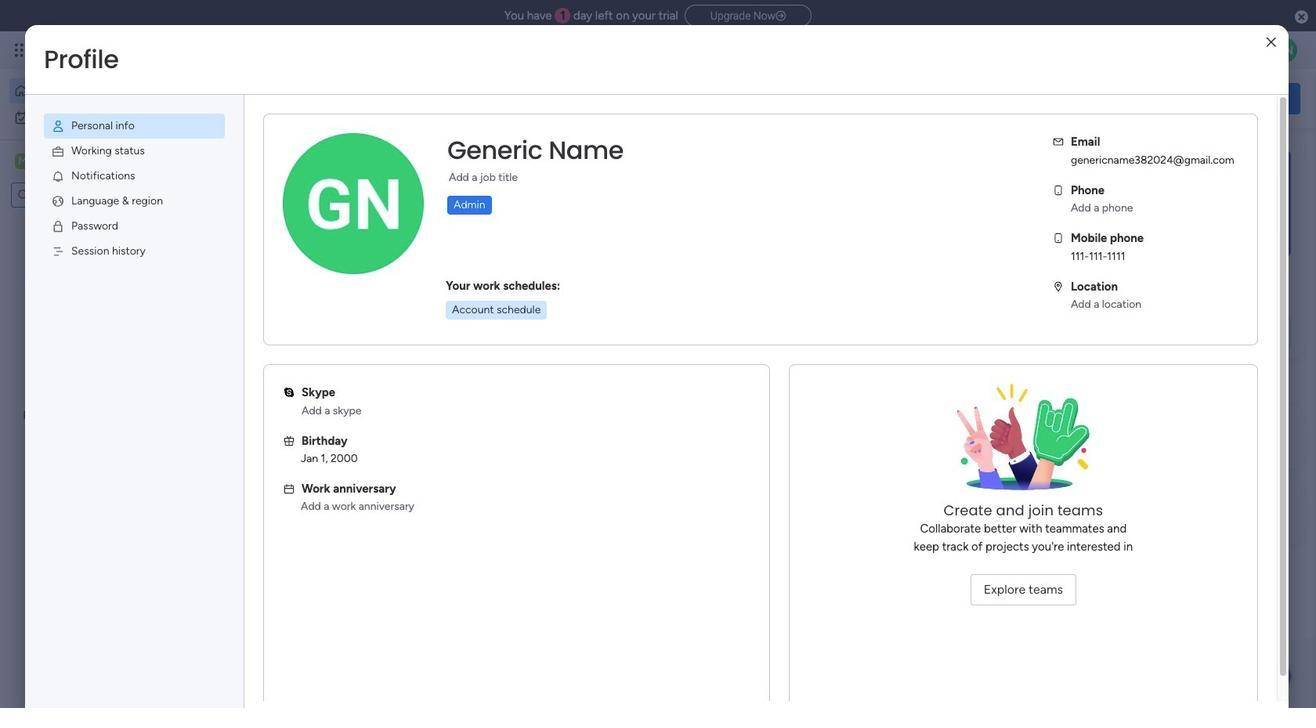 Task type: vqa. For each thing, say whether or not it's contained in the screenshot.
topmost Search IMAGE
no



Task type: locate. For each thing, give the bounding box(es) containing it.
option
[[9, 78, 190, 103], [9, 105, 190, 130]]

option up the personal info icon
[[9, 78, 190, 103]]

menu menu
[[25, 95, 244, 283]]

option up workspace selection element
[[9, 105, 190, 130]]

0 vertical spatial option
[[9, 78, 190, 103]]

open update feed (inbox) image
[[242, 404, 261, 423]]

5 menu item from the top
[[44, 214, 225, 239]]

v2 user feedback image
[[1078, 90, 1090, 107]]

password image
[[51, 219, 65, 233]]

templates image image
[[1080, 150, 1287, 258]]

close recently visited image
[[242, 159, 261, 178]]

select product image
[[14, 42, 30, 58]]

getting started element
[[1066, 405, 1301, 468]]

component image
[[521, 342, 535, 356]]

dapulse close image
[[1295, 9, 1308, 25]]

language & region image
[[51, 194, 65, 208]]

add to favorites image
[[467, 318, 483, 333]]

None field
[[443, 134, 628, 167]]

3 menu item from the top
[[44, 164, 225, 189]]

close image
[[1267, 36, 1276, 48]]

menu item
[[44, 114, 225, 139], [44, 139, 225, 164], [44, 164, 225, 189], [44, 189, 225, 214], [44, 214, 225, 239], [44, 239, 225, 264]]

no teams image
[[945, 384, 1102, 501]]

personal info image
[[51, 119, 65, 133]]

clear search image
[[114, 187, 129, 203]]

session history image
[[51, 244, 65, 259]]

public board image
[[521, 317, 538, 335]]

component image
[[262, 342, 276, 356]]

generic name image
[[1272, 38, 1297, 63]]

4 menu item from the top
[[44, 189, 225, 214]]

1 vertical spatial option
[[9, 105, 190, 130]]



Task type: describe. For each thing, give the bounding box(es) containing it.
quick search results list box
[[242, 178, 1028, 385]]

6 menu item from the top
[[44, 239, 225, 264]]

workspace image
[[268, 504, 306, 542]]

close my workspaces image
[[242, 457, 261, 476]]

Search in workspace field
[[33, 186, 112, 204]]

notifications image
[[51, 169, 65, 183]]

workspace image
[[15, 153, 31, 170]]

2 option from the top
[[9, 105, 190, 130]]

dapulse rightstroke image
[[776, 10, 786, 22]]

1 option from the top
[[9, 78, 190, 103]]

1 menu item from the top
[[44, 114, 225, 139]]

v2 bolt switch image
[[1200, 90, 1210, 107]]

working status image
[[51, 144, 65, 158]]

2 menu item from the top
[[44, 139, 225, 164]]

public board image
[[262, 317, 279, 335]]

workspace selection element
[[15, 152, 131, 172]]



